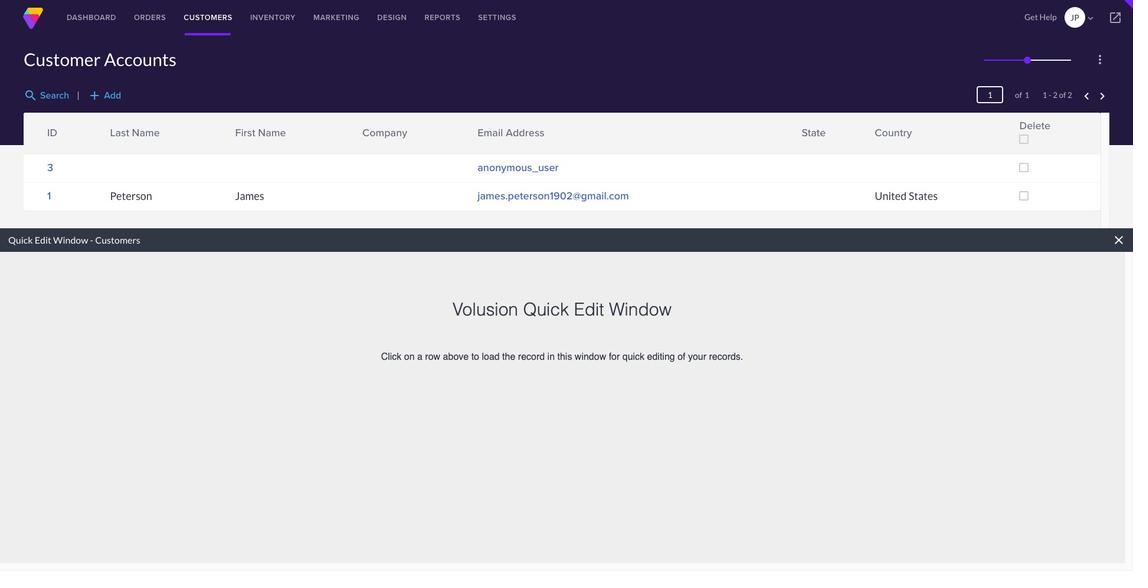 Task type: locate. For each thing, give the bounding box(es) containing it.
1 left 1 - 2 of 2
[[1025, 90, 1030, 100]]

keyboard_arrow_left keyboard_arrow_right
[[1080, 89, 1110, 103]]

3
[[47, 160, 53, 175]]

6  link from the left
[[866, 132, 878, 143]]

 inside   state
[[794, 132, 804, 143]]

mode_editedit









company element
[[357, 113, 472, 154]]

 for state
[[794, 126, 804, 136]]

 inside   country
[[867, 132, 878, 143]]

0 horizontal spatial 2
[[1053, 90, 1058, 100]]

company
[[362, 125, 407, 141]]

add
[[88, 89, 102, 103]]

 inside the   last name
[[102, 126, 112, 136]]

customers
[[184, 12, 233, 23], [95, 234, 140, 246]]

6  from the left
[[867, 132, 878, 143]]

5  from the left
[[794, 126, 804, 136]]

customer accounts
[[24, 48, 177, 70]]

 link for state
[[793, 126, 805, 136]]

4  link from the left
[[469, 126, 481, 136]]

accounts
[[104, 48, 177, 70]]

  last name
[[102, 125, 160, 143]]

2  from the left
[[227, 132, 238, 143]]

james.peterson1902@gmail.com
[[478, 189, 629, 204]]

1 for 1
[[47, 189, 51, 204]]


[[102, 126, 112, 136], [227, 126, 238, 136], [354, 126, 365, 136], [470, 126, 480, 136], [794, 126, 804, 136], [867, 126, 878, 136]]

1 vertical spatial customers
[[95, 234, 140, 246]]

last
[[110, 125, 129, 141]]

james
[[235, 190, 264, 203]]

2  from the left
[[227, 126, 238, 136]]

2 of from the left
[[1060, 90, 1067, 100]]

-
[[1049, 90, 1052, 100], [90, 234, 93, 246]]

name inside the   last name
[[132, 125, 160, 141]]

mode_editedit









first name element
[[229, 113, 357, 154]]

email
[[478, 125, 503, 141]]

keyboard_arrow_right
[[1096, 89, 1110, 103]]

name right the last
[[132, 125, 160, 141]]

 inside   company
[[354, 126, 365, 136]]

name for last name
[[132, 125, 160, 141]]

1 horizontal spatial customers
[[184, 12, 233, 23]]

of up delete
[[1016, 90, 1023, 100]]

 for country
[[867, 132, 878, 143]]

 for email address
[[470, 126, 480, 136]]

more_vert
[[1093, 53, 1108, 67]]

 inside   country
[[867, 126, 878, 136]]

 inside   company
[[354, 132, 365, 143]]

customers down "peterson"
[[95, 234, 140, 246]]

5  link from the left
[[793, 132, 805, 143]]

name inside   first name
[[258, 125, 286, 141]]

1 name from the left
[[132, 125, 160, 141]]

 inside   state
[[794, 126, 804, 136]]

mode_editedit









last name element
[[104, 113, 229, 154]]

 link
[[101, 126, 113, 136], [226, 126, 238, 136], [354, 126, 365, 136], [469, 126, 481, 136], [793, 126, 805, 136], [866, 126, 878, 136]]

1 vertical spatial -
[[90, 234, 93, 246]]

delete
[[1020, 118, 1051, 133]]

4  from the left
[[470, 132, 480, 143]]

help
[[1040, 12, 1057, 22]]

1  link from the left
[[101, 126, 113, 136]]

1 - 2 of 2
[[1043, 90, 1073, 100]]

6  link from the left
[[866, 126, 878, 136]]

3  link from the left
[[354, 132, 365, 143]]

customer
[[24, 48, 101, 70]]

3  from the left
[[354, 126, 365, 136]]

1 horizontal spatial of
[[1060, 90, 1067, 100]]

1  link from the left
[[101, 132, 113, 143]]

0 vertical spatial customers
[[184, 12, 233, 23]]


[[1109, 11, 1123, 25]]

 for first
[[227, 132, 238, 143]]

1  from the left
[[102, 126, 112, 136]]

4  link from the left
[[469, 132, 481, 143]]

of
[[1016, 90, 1023, 100], [1060, 90, 1067, 100]]

settings
[[478, 12, 517, 23]]

dashboard
[[67, 12, 116, 23]]

1 horizontal spatial name
[[258, 125, 286, 141]]


[[102, 132, 112, 143], [227, 132, 238, 143], [354, 132, 365, 143], [470, 132, 480, 143], [794, 132, 804, 143], [867, 132, 878, 143]]

6  from the left
[[867, 126, 878, 136]]

0 vertical spatial -
[[1049, 90, 1052, 100]]

1 down 3
[[47, 189, 51, 204]]

united
[[875, 190, 907, 203]]

1 right "of 1"
[[1043, 90, 1048, 100]]

name
[[132, 125, 160, 141], [258, 125, 286, 141]]

 link for company
[[354, 132, 365, 143]]

0 horizontal spatial 1
[[47, 189, 51, 204]]

state
[[802, 125, 826, 141]]

 inside   first name
[[227, 126, 238, 136]]

 link
[[101, 132, 113, 143], [226, 132, 238, 143], [354, 132, 365, 143], [469, 132, 481, 143], [793, 132, 805, 143], [866, 132, 878, 143]]

0 horizontal spatial name
[[132, 125, 160, 141]]

 link
[[1098, 0, 1134, 35]]

2 horizontal spatial 1
[[1043, 90, 1048, 100]]

 inside '  email address'
[[470, 126, 480, 136]]

quick edit window - customers
[[8, 234, 140, 246]]

- right window on the top left of page
[[90, 234, 93, 246]]

 link for first
[[226, 126, 238, 136]]

design
[[377, 12, 407, 23]]

email address link
[[478, 125, 545, 141]]

first name link
[[235, 125, 286, 141]]

name right first
[[258, 125, 286, 141]]

dashboard link
[[58, 0, 125, 35]]

keyboard_arrow_left link
[[1080, 89, 1094, 103]]

orders
[[134, 12, 166, 23]]

of 1
[[1007, 90, 1030, 100]]

2  link from the left
[[226, 126, 238, 136]]


[[1086, 13, 1096, 24]]

peterson
[[110, 190, 152, 203]]

more_vert button
[[1091, 50, 1110, 69]]

 inside the   last name
[[102, 132, 112, 143]]

 link for country
[[866, 132, 878, 143]]

of left "keyboard_arrow_left" link at top right
[[1060, 90, 1067, 100]]

0 horizontal spatial of
[[1016, 90, 1023, 100]]

3  link from the left
[[354, 126, 365, 136]]

search
[[40, 89, 69, 102]]

5  from the left
[[794, 132, 804, 143]]

1 of from the left
[[1016, 90, 1023, 100]]

1 for 1 - 2 of 2
[[1043, 90, 1048, 100]]

  email address
[[470, 125, 545, 143]]

4  from the left
[[470, 126, 480, 136]]

1 horizontal spatial 2
[[1068, 90, 1073, 100]]

1
[[1025, 90, 1030, 100], [1043, 90, 1048, 100], [47, 189, 51, 204]]

 inside   first name
[[227, 132, 238, 143]]

1  from the left
[[102, 132, 112, 143]]

add
[[104, 89, 121, 102]]

None text field
[[977, 86, 1004, 103]]

2 name from the left
[[258, 125, 286, 141]]

5  link from the left
[[793, 126, 805, 136]]

3  from the left
[[354, 132, 365, 143]]

- right "of 1"
[[1049, 90, 1052, 100]]

  first name
[[227, 125, 286, 143]]

 inside '  email address'
[[470, 132, 480, 143]]

 for email
[[470, 132, 480, 143]]

customers right "orders"
[[184, 12, 233, 23]]

2
[[1053, 90, 1058, 100], [1068, 90, 1073, 100]]

2  link from the left
[[226, 132, 238, 143]]

2 2 from the left
[[1068, 90, 1073, 100]]



Task type: vqa. For each thing, say whether or not it's contained in the screenshot.
help_outline within the DEFAULT SORT BY HELP_OUTLINE
no



Task type: describe. For each thing, give the bounding box(es) containing it.
country link
[[875, 125, 912, 141]]

 for last
[[102, 132, 112, 143]]

|
[[77, 89, 80, 101]]

 link for state
[[793, 132, 805, 143]]

edit
[[35, 234, 51, 246]]

id link
[[47, 125, 57, 141]]

quick
[[8, 234, 33, 246]]

james.peterson1902@gmail.com link
[[478, 189, 629, 204]]

0 horizontal spatial -
[[90, 234, 93, 246]]

 for state
[[794, 132, 804, 143]]

1 horizontal spatial -
[[1049, 90, 1052, 100]]

reports
[[425, 12, 461, 23]]

anonymous_user
[[478, 160, 559, 175]]

 for last name
[[102, 126, 112, 136]]

mode_editedit









state element
[[796, 113, 869, 154]]

keyboard_arrow_right link
[[1096, 89, 1110, 103]]

country
[[875, 125, 912, 141]]

marketing
[[314, 12, 360, 23]]

3 link
[[47, 160, 53, 175]]

 link for company
[[354, 126, 365, 136]]

name for first name
[[258, 125, 286, 141]]

mode_editedit









country element
[[869, 113, 1014, 154]]

keyboard_arrow_left
[[1080, 89, 1094, 103]]

 for first name
[[227, 126, 238, 136]]

 for country
[[867, 126, 878, 136]]

 link for email
[[469, 126, 481, 136]]

1 2 from the left
[[1053, 90, 1058, 100]]

clear
[[1112, 233, 1127, 247]]

1 horizontal spatial 1
[[1025, 90, 1030, 100]]

get help
[[1025, 12, 1057, 22]]

  company
[[354, 125, 407, 143]]

 link for email
[[469, 132, 481, 143]]

address
[[506, 125, 545, 141]]

company link
[[362, 125, 407, 141]]

inventory
[[250, 12, 296, 23]]

 for company
[[354, 126, 365, 136]]

 link for last
[[101, 126, 113, 136]]






id element
[[24, 113, 104, 154]]

delete element
[[1014, 113, 1101, 154]]

  country
[[867, 125, 912, 143]]

first
[[235, 125, 255, 141]]

anonymous_user link
[[478, 160, 559, 175]]

 link for country
[[866, 126, 878, 136]]

jp
[[1071, 12, 1080, 22]]

window
[[53, 234, 88, 246]]

states
[[909, 190, 938, 203]]

 link for first
[[226, 132, 238, 143]]

1 link
[[47, 189, 51, 204]]

add add
[[88, 89, 121, 103]]

get
[[1025, 12, 1038, 22]]

search
[[24, 89, 38, 103]]

 for company
[[354, 132, 365, 143]]

0 horizontal spatial customers
[[95, 234, 140, 246]]

 link for last
[[101, 132, 113, 143]]

united states
[[875, 190, 938, 203]]

state link
[[802, 125, 826, 141]]

search search
[[24, 89, 69, 103]]

id
[[47, 125, 57, 141]]

mode_editedit









email address element
[[472, 113, 796, 154]]

  state
[[794, 125, 826, 143]]

last name link
[[110, 125, 160, 141]]



